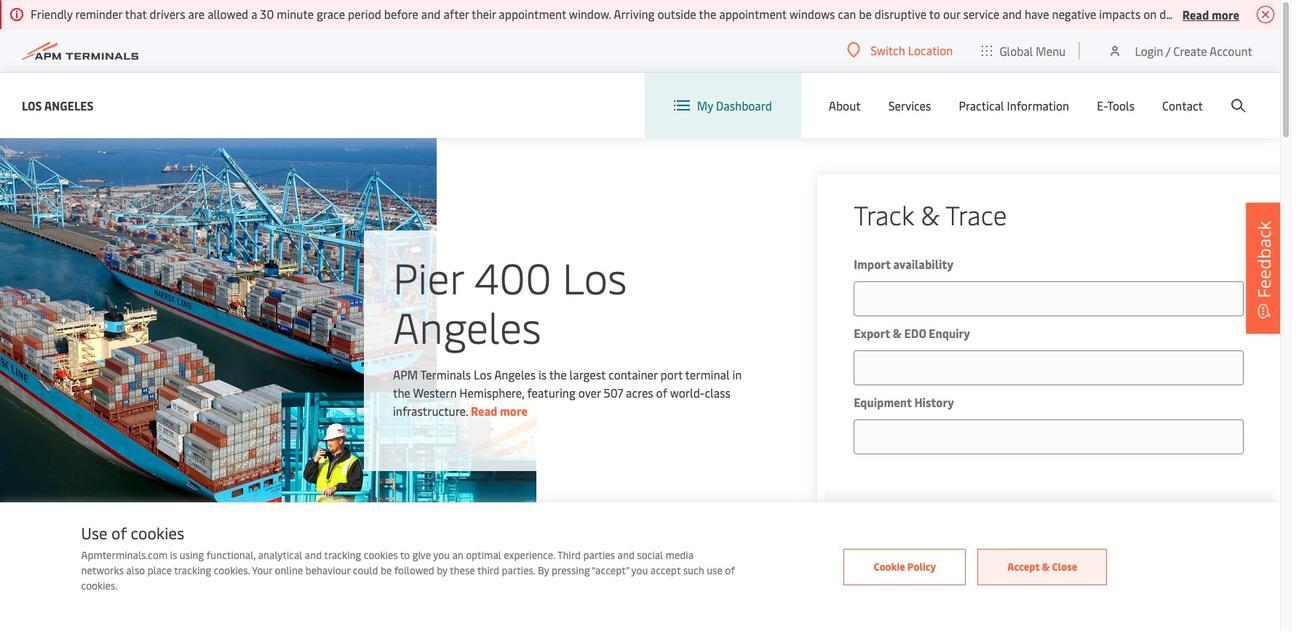 Task type: describe. For each thing, give the bounding box(es) containing it.
is for los
[[539, 367, 547, 383]]

export
[[854, 325, 890, 341]]

create
[[1174, 43, 1207, 59]]

feedback
[[1252, 221, 1276, 298]]

export & edo enquiry
[[854, 325, 970, 341]]

los angeles pier 400 image
[[0, 138, 437, 528]]

third
[[557, 549, 581, 563]]

equipment
[[854, 395, 912, 411]]

trace
[[946, 197, 1007, 232]]

parties.
[[502, 564, 536, 578]]

400
[[474, 248, 552, 306]]

my dashboard button
[[674, 73, 772, 138]]

/
[[1166, 43, 1171, 59]]

who
[[1198, 6, 1220, 22]]

import
[[854, 256, 891, 272]]

los for pier 400 los angeles
[[562, 248, 627, 306]]

contact button
[[1163, 73, 1203, 138]]

online
[[275, 564, 303, 578]]

networks
[[81, 564, 124, 578]]

2 on from the left
[[1256, 6, 1269, 22]]

featuring
[[527, 385, 576, 401]]

read for read more link on the left bottom of page
[[471, 403, 498, 419]]

e-tools button
[[1097, 73, 1135, 138]]

my dashboard
[[697, 98, 772, 114]]

0 horizontal spatial cookies.
[[81, 579, 118, 593]]

be inside use of cookies apmterminals.com is using functional, analytical and tracking cookies to give you an optimal experience. third parties and social media networks also place tracking cookies. your online behaviour could be followed by these third parties. by pressing "accept" you accept such use of cookies.
[[381, 564, 392, 578]]

behaviour
[[306, 564, 350, 578]]

1 on from the left
[[1144, 6, 1157, 22]]

western
[[413, 385, 457, 401]]

information
[[1007, 98, 1070, 114]]

time
[[1272, 6, 1291, 22]]

analytical
[[258, 549, 302, 563]]

acres
[[626, 385, 654, 401]]

experience.
[[504, 549, 555, 563]]

switch location button
[[848, 42, 953, 58]]

using
[[180, 549, 204, 563]]

& for close
[[1042, 560, 1050, 574]]

and up "accept"
[[618, 549, 635, 563]]

los for apm terminals los angeles is the largest container port terminal in the western hemisphere, featuring over 507 acres of world-class infrastructure.
[[474, 367, 492, 383]]

terminal
[[685, 367, 730, 383]]

la secondary image
[[281, 393, 536, 611]]

2 vertical spatial the
[[393, 385, 411, 401]]

los angeles
[[22, 97, 94, 113]]

0 vertical spatial cookies
[[131, 523, 184, 545]]

2 horizontal spatial the
[[699, 6, 717, 22]]

terminals
[[420, 367, 471, 383]]

30
[[260, 6, 274, 22]]

reminder
[[75, 6, 122, 22]]

2 vertical spatial of
[[725, 564, 735, 578]]

about
[[829, 98, 861, 114]]

0 vertical spatial to
[[929, 6, 941, 22]]

import availability
[[854, 256, 954, 272]]

cookie policy
[[874, 560, 936, 574]]

parties
[[583, 549, 615, 563]]

login / create account
[[1135, 43, 1253, 59]]

largest
[[570, 367, 606, 383]]

1 vertical spatial of
[[111, 523, 127, 545]]

apmterminals.com
[[81, 549, 168, 563]]

507
[[604, 385, 623, 401]]

service
[[964, 6, 1000, 22]]

a
[[251, 6, 257, 22]]

optimal
[[466, 549, 501, 563]]

our
[[943, 6, 961, 22]]

outside
[[658, 6, 696, 22]]

e-tools
[[1097, 98, 1135, 114]]

close alert image
[[1257, 6, 1275, 23]]

0 vertical spatial los
[[22, 97, 42, 113]]

grace
[[317, 6, 345, 22]]

angeles inside 'los angeles' link
[[44, 97, 94, 113]]

los angeles link
[[22, 96, 94, 115]]

dashboard
[[716, 98, 772, 114]]

1 drivers from the left
[[150, 6, 185, 22]]

angeles for apm
[[494, 367, 536, 383]]

negative
[[1052, 6, 1097, 22]]

1 appointment from the left
[[499, 6, 566, 22]]

pier
[[393, 248, 464, 306]]

disruptive
[[875, 6, 927, 22]]

window.
[[569, 6, 611, 22]]

are
[[188, 6, 205, 22]]

functional,
[[207, 549, 256, 563]]

e-
[[1097, 98, 1108, 114]]

give
[[412, 549, 431, 563]]

practical information
[[959, 98, 1070, 114]]

1 horizontal spatial you
[[632, 564, 648, 578]]

login
[[1135, 43, 1164, 59]]

switch location
[[871, 42, 953, 58]]

media
[[666, 549, 694, 563]]

an
[[452, 549, 464, 563]]

and left after
[[421, 6, 441, 22]]

could
[[353, 564, 378, 578]]

pressing
[[552, 564, 590, 578]]

also
[[126, 564, 145, 578]]

0 horizontal spatial tracking
[[174, 564, 211, 578]]

& for trace
[[921, 197, 940, 232]]

close
[[1052, 560, 1078, 574]]

read more link
[[471, 403, 528, 419]]

global menu
[[1000, 43, 1066, 59]]

use of cookies apmterminals.com is using functional, analytical and tracking cookies to give you an optimal experience. third parties and social media networks also place tracking cookies. your online behaviour could be followed by these third parties. by pressing "accept" you accept such use of cookies.
[[81, 523, 735, 593]]

1 horizontal spatial tracking
[[324, 549, 361, 563]]

third
[[477, 564, 499, 578]]

1 horizontal spatial cookies.
[[214, 564, 250, 578]]

angeles for pier
[[393, 298, 541, 355]]

these
[[450, 564, 475, 578]]



Task type: locate. For each thing, give the bounding box(es) containing it.
history
[[915, 395, 954, 411]]

1 vertical spatial the
[[549, 367, 567, 383]]

in
[[733, 367, 742, 383]]

practical information button
[[959, 73, 1070, 138]]

equipment history
[[854, 395, 954, 411]]

read
[[1183, 6, 1209, 22], [471, 403, 498, 419]]

1 vertical spatial angeles
[[393, 298, 541, 355]]

tools
[[1107, 98, 1135, 114]]

1 horizontal spatial appointment
[[719, 6, 787, 22]]

1 vertical spatial read more
[[471, 403, 528, 419]]

0 vertical spatial the
[[699, 6, 717, 22]]

1 vertical spatial you
[[632, 564, 648, 578]]

2 vertical spatial angeles
[[494, 367, 536, 383]]

the right outside
[[699, 6, 717, 22]]

by
[[437, 564, 448, 578]]

menu
[[1036, 43, 1066, 59]]

feedback button
[[1246, 203, 1283, 334]]

place
[[148, 564, 172, 578]]

read more for the 'read more' button
[[1183, 6, 1240, 22]]

1 horizontal spatial los
[[474, 367, 492, 383]]

0 horizontal spatial the
[[393, 385, 411, 401]]

1 horizontal spatial of
[[656, 385, 668, 401]]

cookies up could
[[364, 549, 398, 563]]

1 vertical spatial cookies.
[[81, 579, 118, 593]]

hemisphere,
[[460, 385, 524, 401]]

0 horizontal spatial cookies
[[131, 523, 184, 545]]

social
[[637, 549, 663, 563]]

on right impacts
[[1144, 6, 1157, 22]]

read inside button
[[1183, 6, 1209, 22]]

0 horizontal spatial los
[[22, 97, 42, 113]]

read down the hemisphere,
[[471, 403, 498, 419]]

0 vertical spatial read more
[[1183, 6, 1240, 22]]

use
[[707, 564, 723, 578]]

on
[[1144, 6, 1157, 22], [1256, 6, 1269, 22]]

to inside use of cookies apmterminals.com is using functional, analytical and tracking cookies to give you an optimal experience. third parties and social media networks also place tracking cookies. your online behaviour could be followed by these third parties. by pressing "accept" you accept such use of cookies.
[[400, 549, 410, 563]]

followed
[[394, 564, 434, 578]]

have
[[1025, 6, 1049, 22]]

contact
[[1163, 98, 1203, 114]]

1 vertical spatial read
[[471, 403, 498, 419]]

is inside apm terminals los angeles is the largest container port terminal in the western hemisphere, featuring over 507 acres of world-class infrastructure.
[[539, 367, 547, 383]]

more for the 'read more' button
[[1212, 6, 1240, 22]]

tracking down using
[[174, 564, 211, 578]]

"accept"
[[592, 564, 629, 578]]

and
[[421, 6, 441, 22], [1003, 6, 1022, 22], [305, 549, 322, 563], [618, 549, 635, 563]]

on left time
[[1256, 6, 1269, 22]]

your
[[252, 564, 272, 578]]

apm
[[393, 367, 418, 383]]

be
[[859, 6, 872, 22], [381, 564, 392, 578]]

is for cookies
[[170, 549, 177, 563]]

0 horizontal spatial &
[[893, 325, 902, 341]]

1 vertical spatial is
[[170, 549, 177, 563]]

1 horizontal spatial read
[[1183, 6, 1209, 22]]

2 drivers from the left
[[1160, 6, 1195, 22]]

pier 400 los angeles
[[393, 248, 627, 355]]

of right use
[[725, 564, 735, 578]]

0 vertical spatial &
[[921, 197, 940, 232]]

can
[[838, 6, 856, 22]]

0 vertical spatial more
[[1212, 6, 1240, 22]]

0 horizontal spatial drivers
[[150, 6, 185, 22]]

cookies up place
[[131, 523, 184, 545]]

1 horizontal spatial drivers
[[1160, 6, 1195, 22]]

the up featuring
[[549, 367, 567, 383]]

edo
[[905, 325, 926, 341]]

be right can
[[859, 6, 872, 22]]

to left our
[[929, 6, 941, 22]]

1 horizontal spatial be
[[859, 6, 872, 22]]

0 vertical spatial tracking
[[324, 549, 361, 563]]

1 vertical spatial more
[[500, 403, 528, 419]]

account
[[1210, 43, 1253, 59]]

is left using
[[170, 549, 177, 563]]

0 horizontal spatial more
[[500, 403, 528, 419]]

period
[[348, 6, 381, 22]]

read more
[[1183, 6, 1240, 22], [471, 403, 528, 419]]

1 horizontal spatial is
[[539, 367, 547, 383]]

0 horizontal spatial read more
[[471, 403, 528, 419]]

practical
[[959, 98, 1004, 114]]

0 horizontal spatial read
[[471, 403, 498, 419]]

1 vertical spatial be
[[381, 564, 392, 578]]

drivers left who
[[1160, 6, 1195, 22]]

read more down the hemisphere,
[[471, 403, 528, 419]]

impacts
[[1099, 6, 1141, 22]]

services
[[889, 98, 931, 114]]

1 horizontal spatial cookies
[[364, 549, 398, 563]]

my
[[697, 98, 713, 114]]

world-
[[670, 385, 705, 401]]

read more button
[[1183, 5, 1240, 23]]

cookie
[[874, 560, 905, 574]]

their
[[472, 6, 496, 22]]

more for read more link on the left bottom of page
[[500, 403, 528, 419]]

los inside pier 400 los angeles
[[562, 248, 627, 306]]

more up account
[[1212, 6, 1240, 22]]

& left edo
[[893, 325, 902, 341]]

container
[[609, 367, 658, 383]]

more inside button
[[1212, 6, 1240, 22]]

cookies. down functional,
[[214, 564, 250, 578]]

1 vertical spatial &
[[893, 325, 902, 341]]

more down the hemisphere,
[[500, 403, 528, 419]]

friendly
[[31, 6, 73, 22]]

0 vertical spatial read
[[1183, 6, 1209, 22]]

& left close
[[1042, 560, 1050, 574]]

1 horizontal spatial read more
[[1183, 6, 1240, 22]]

read up login / create account
[[1183, 6, 1209, 22]]

before
[[384, 6, 418, 22]]

0 vertical spatial be
[[859, 6, 872, 22]]

0 vertical spatial cookies.
[[214, 564, 250, 578]]

2 vertical spatial los
[[474, 367, 492, 383]]

0 horizontal spatial on
[[1144, 6, 1157, 22]]

of inside apm terminals los angeles is the largest container port terminal in the western hemisphere, featuring over 507 acres of world-class infrastructure.
[[656, 385, 668, 401]]

appointment right the their
[[499, 6, 566, 22]]

cookie policy link
[[844, 549, 966, 586]]

0 horizontal spatial be
[[381, 564, 392, 578]]

read for the 'read more' button
[[1183, 6, 1209, 22]]

appointment left windows
[[719, 6, 787, 22]]

2 appointment from the left
[[719, 6, 787, 22]]

allowed
[[208, 6, 248, 22]]

& for edo
[[893, 325, 902, 341]]

port
[[661, 367, 683, 383]]

2 horizontal spatial los
[[562, 248, 627, 306]]

1 horizontal spatial to
[[929, 6, 941, 22]]

of up apmterminals.com
[[111, 523, 127, 545]]

accept & close button
[[978, 549, 1107, 586]]

policy
[[908, 560, 936, 574]]

switch
[[871, 42, 905, 58]]

1 vertical spatial cookies
[[364, 549, 398, 563]]

0 vertical spatial of
[[656, 385, 668, 401]]

0 horizontal spatial you
[[433, 549, 450, 563]]

drivers
[[150, 6, 185, 22], [1160, 6, 1195, 22]]

2 horizontal spatial of
[[725, 564, 735, 578]]

the down apm
[[393, 385, 411, 401]]

1 horizontal spatial more
[[1212, 6, 1240, 22]]

angeles inside pier 400 los angeles
[[393, 298, 541, 355]]

angeles inside apm terminals los angeles is the largest container port terminal in the western hemisphere, featuring over 507 acres of world-class infrastructure.
[[494, 367, 536, 383]]

tracking up behaviour
[[324, 549, 361, 563]]

1 vertical spatial tracking
[[174, 564, 211, 578]]

arriving
[[614, 6, 655, 22]]

availability
[[894, 256, 954, 272]]

use
[[81, 523, 107, 545]]

minute
[[277, 6, 314, 22]]

tracking
[[324, 549, 361, 563], [174, 564, 211, 578]]

friendly reminder that drivers are allowed a 30 minute grace period before and after their appointment window. arriving outside the appointment windows can be disruptive to our service and have negative impacts on drivers who arrive on time
[[31, 6, 1291, 22]]

& inside button
[[1042, 560, 1050, 574]]

enquiry
[[929, 325, 970, 341]]

be right could
[[381, 564, 392, 578]]

about button
[[829, 73, 861, 138]]

and up behaviour
[[305, 549, 322, 563]]

los inside apm terminals los angeles is the largest container port terminal in the western hemisphere, featuring over 507 acres of world-class infrastructure.
[[474, 367, 492, 383]]

2 horizontal spatial &
[[1042, 560, 1050, 574]]

0 horizontal spatial to
[[400, 549, 410, 563]]

0 horizontal spatial appointment
[[499, 6, 566, 22]]

1 vertical spatial to
[[400, 549, 410, 563]]

accept
[[651, 564, 681, 578]]

1 horizontal spatial &
[[921, 197, 940, 232]]

angeles
[[44, 97, 94, 113], [393, 298, 541, 355], [494, 367, 536, 383]]

cookies.
[[214, 564, 250, 578], [81, 579, 118, 593]]

and left have
[[1003, 6, 1022, 22]]

you up by
[[433, 549, 450, 563]]

2 vertical spatial &
[[1042, 560, 1050, 574]]

to left give
[[400, 549, 410, 563]]

1 vertical spatial los
[[562, 248, 627, 306]]

is up featuring
[[539, 367, 547, 383]]

0 horizontal spatial is
[[170, 549, 177, 563]]

after
[[444, 6, 469, 22]]

track & trace
[[854, 197, 1007, 232]]

read more up login / create account
[[1183, 6, 1240, 22]]

0 horizontal spatial of
[[111, 523, 127, 545]]

is
[[539, 367, 547, 383], [170, 549, 177, 563]]

windows
[[790, 6, 835, 22]]

apm terminals los angeles is the largest container port terminal in the western hemisphere, featuring over 507 acres of world-class infrastructure.
[[393, 367, 742, 419]]

track
[[854, 197, 914, 232]]

& left trace at the right of the page
[[921, 197, 940, 232]]

1 horizontal spatial the
[[549, 367, 567, 383]]

0 vertical spatial is
[[539, 367, 547, 383]]

1 horizontal spatial on
[[1256, 6, 1269, 22]]

global menu button
[[968, 29, 1081, 72]]

0 vertical spatial you
[[433, 549, 450, 563]]

is inside use of cookies apmterminals.com is using functional, analytical and tracking cookies to give you an optimal experience. third parties and social media networks also place tracking cookies. your online behaviour could be followed by these third parties. by pressing "accept" you accept such use of cookies.
[[170, 549, 177, 563]]

that
[[125, 6, 147, 22]]

drivers left are
[[150, 6, 185, 22]]

of down port
[[656, 385, 668, 401]]

0 vertical spatial angeles
[[44, 97, 94, 113]]

cookies. down networks
[[81, 579, 118, 593]]

read more for read more link on the left bottom of page
[[471, 403, 528, 419]]

login / create account link
[[1108, 29, 1253, 72]]

you down social
[[632, 564, 648, 578]]



Task type: vqa. For each thing, say whether or not it's contained in the screenshot.
Cookie on the bottom right of the page
yes



